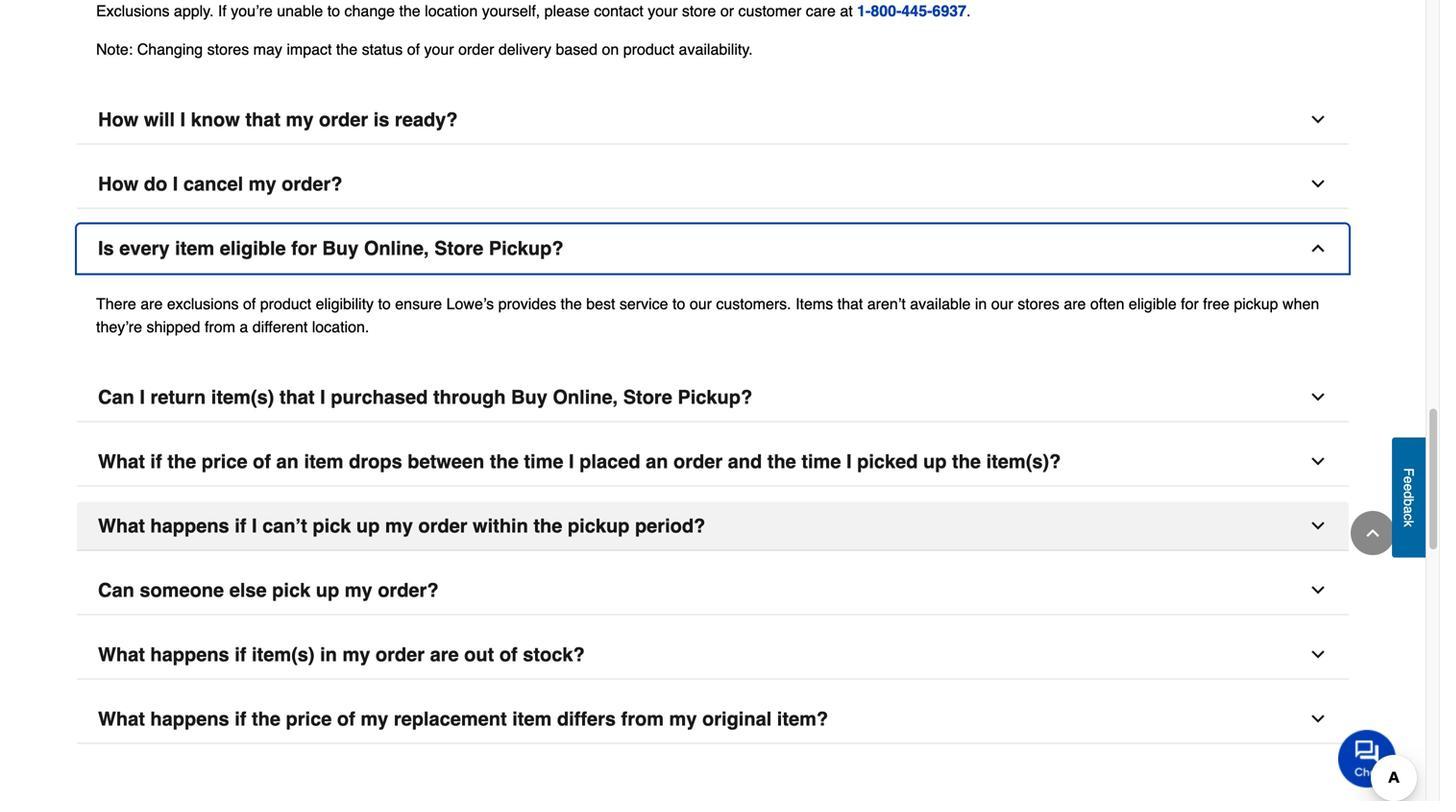 Task type: vqa. For each thing, say whether or not it's contained in the screenshot.
1st the SHOP from the right
no



Task type: describe. For each thing, give the bounding box(es) containing it.
provides
[[498, 295, 557, 313]]

best
[[586, 295, 616, 313]]

and
[[728, 451, 762, 473]]

order? inside button
[[282, 173, 343, 195]]

is
[[98, 237, 114, 260]]

eligible inside there are exclusions of product eligibility to ensure lowe's provides the best service to our customers. items that aren't available in our stores are often eligible for free pickup when they're shipped from a different location.
[[1129, 295, 1177, 313]]

online, inside button
[[553, 386, 618, 409]]

chevron down image for time
[[1309, 452, 1328, 471]]

pickup? inside 'button'
[[489, 237, 564, 260]]

or
[[721, 2, 734, 20]]

stock?
[[523, 644, 585, 666]]

shipped
[[147, 318, 200, 336]]

chevron down image for store
[[1309, 388, 1328, 407]]

there are exclusions of product eligibility to ensure lowe's provides the best service to our customers. items that aren't available in our stores are often eligible for free pickup when they're shipped from a different location.
[[96, 295, 1320, 336]]

445-
[[902, 2, 933, 20]]

what for what happens if the price of my replacement item differs from my original item?
[[98, 708, 145, 730]]

1-
[[857, 2, 871, 20]]

chevron down image for stock?
[[1309, 645, 1328, 665]]

0 horizontal spatial are
[[141, 295, 163, 313]]

what for what happens if i can't pick up my order within the pickup period?
[[98, 515, 145, 537]]

a inside there are exclusions of product eligibility to ensure lowe's provides the best service to our customers. items that aren't available in our stores are often eligible for free pickup when they're shipped from a different location.
[[240, 318, 248, 336]]

how do i cancel my order?
[[98, 173, 343, 195]]

can for can i return item(s) that i purchased through buy online, store pickup?
[[98, 386, 134, 409]]

2 vertical spatial up
[[316, 580, 339, 602]]

can i return item(s) that i purchased through buy online, store pickup? button
[[77, 373, 1349, 422]]

i left picked
[[847, 451, 852, 473]]

ready?
[[395, 109, 458, 131]]

happens for the
[[150, 708, 229, 730]]

available
[[910, 295, 971, 313]]

can't
[[262, 515, 307, 537]]

chevron up image inside is every item eligible for buy online, store pickup? 'button'
[[1309, 239, 1328, 258]]

item(s) for that
[[211, 386, 274, 409]]

stores inside there are exclusions of product eligibility to ensure lowe's provides the best service to our customers. items that aren't available in our stores are often eligible for free pickup when they're shipped from a different location.
[[1018, 295, 1060, 313]]

0 horizontal spatial to
[[327, 2, 340, 20]]

the inside there are exclusions of product eligibility to ensure lowe's provides the best service to our customers. items that aren't available in our stores are often eligible for free pickup when they're shipped from a different location.
[[561, 295, 582, 313]]

order inside how will i know that my order is ready? button
[[319, 109, 368, 131]]

2 time from the left
[[802, 451, 841, 473]]

through
[[433, 386, 506, 409]]

f e e d b a c k
[[1402, 468, 1417, 527]]

happens for i
[[150, 515, 229, 537]]

what happens if the price of my replacement item differs from my original item? button
[[77, 695, 1349, 744]]

item(s)?
[[987, 451, 1061, 473]]

0 horizontal spatial pick
[[272, 580, 311, 602]]

i left return
[[140, 386, 145, 409]]

will
[[144, 109, 175, 131]]

replacement
[[394, 708, 507, 730]]

i inside how do i cancel my order? button
[[173, 173, 178, 195]]

there
[[96, 295, 136, 313]]

online, inside 'button'
[[364, 237, 429, 260]]

exclusions apply. if you're unable to change the location yourself, please contact your store or customer care at 1-800-445-6937 .
[[96, 2, 971, 20]]

1 horizontal spatial pick
[[313, 515, 351, 537]]

is every item eligible for buy online, store pickup?
[[98, 237, 564, 260]]

of up can't
[[253, 451, 271, 473]]

d
[[1402, 491, 1417, 499]]

product inside there are exclusions of product eligibility to ensure lowe's provides the best service to our customers. items that aren't available in our stores are often eligible for free pickup when they're shipped from a different location.
[[260, 295, 312, 313]]

f e e d b a c k button
[[1393, 438, 1426, 558]]

2 horizontal spatial item
[[512, 708, 552, 730]]

please
[[545, 2, 590, 20]]

2 horizontal spatial are
[[1064, 295, 1086, 313]]

if for the
[[235, 708, 246, 730]]

note:
[[96, 40, 133, 58]]

what for what happens if item(s) in my order are out of stock?
[[98, 644, 145, 666]]

.
[[967, 2, 971, 20]]

that for how will i know that my order is ready?
[[245, 109, 281, 131]]

availability.
[[679, 40, 753, 58]]

aren't
[[868, 295, 906, 313]]

1 our from the left
[[690, 295, 712, 313]]

buy inside button
[[511, 386, 548, 409]]

from inside there are exclusions of product eligibility to ensure lowe's provides the best service to our customers. items that aren't available in our stores are often eligible for free pickup when they're shipped from a different location.
[[205, 318, 235, 336]]

eligibility
[[316, 295, 374, 313]]

i inside what happens if i can't pick up my order within the pickup period? button
[[252, 515, 257, 537]]

you're
[[231, 2, 273, 20]]

1 vertical spatial up
[[356, 515, 380, 537]]

what happens if i can't pick up my order within the pickup period? button
[[77, 502, 1349, 551]]

change
[[345, 2, 395, 20]]

800-
[[871, 2, 902, 20]]

0 horizontal spatial your
[[424, 40, 454, 58]]

how will i know that my order is ready?
[[98, 109, 458, 131]]

order? inside button
[[378, 580, 439, 602]]

every
[[119, 237, 170, 260]]

i left the placed
[[569, 451, 574, 473]]

chevron down image for the
[[1309, 517, 1328, 536]]

impact
[[287, 40, 332, 58]]

0 horizontal spatial stores
[[207, 40, 249, 58]]

in inside there are exclusions of product eligibility to ensure lowe's provides the best service to our customers. items that aren't available in our stores are often eligible for free pickup when they're shipped from a different location.
[[975, 295, 987, 313]]

1 horizontal spatial item
[[304, 451, 344, 473]]

yourself,
[[482, 2, 540, 20]]

picked
[[857, 451, 918, 473]]

exclusions
[[167, 295, 239, 313]]

changing
[[137, 40, 203, 58]]

may
[[253, 40, 282, 58]]

apply.
[[174, 2, 214, 20]]

return
[[150, 386, 206, 409]]

scroll to top element
[[1351, 511, 1396, 556]]

period?
[[635, 515, 706, 537]]

location.
[[312, 318, 369, 336]]

original
[[703, 708, 772, 730]]

lowe's
[[447, 295, 494, 313]]

2 horizontal spatial to
[[673, 295, 686, 313]]

drops
[[349, 451, 402, 473]]

can someone else pick up my order? button
[[77, 567, 1349, 616]]

how for how will i know that my order is ready?
[[98, 109, 139, 131]]

what if the price of an item drops between the time i placed an order and the time i picked up the item(s)? button
[[77, 438, 1349, 487]]

1-800-445-6937 link
[[857, 2, 967, 20]]

can i return item(s) that i purchased through buy online, store pickup?
[[98, 386, 753, 409]]

unable
[[277, 2, 323, 20]]

what happens if the price of my replacement item differs from my original item?
[[98, 708, 829, 730]]

free
[[1204, 295, 1230, 313]]

pickup inside there are exclusions of product eligibility to ensure lowe's provides the best service to our customers. items that aren't available in our stores are often eligible for free pickup when they're shipped from a different location.
[[1234, 295, 1279, 313]]

6937
[[933, 2, 967, 20]]

within
[[473, 515, 528, 537]]

at
[[840, 2, 853, 20]]

for inside there are exclusions of product eligibility to ensure lowe's provides the best service to our customers. items that aren't available in our stores are often eligible for free pickup when they're shipped from a different location.
[[1181, 295, 1199, 313]]

of right out
[[500, 644, 518, 666]]

they're
[[96, 318, 142, 336]]

between
[[408, 451, 485, 473]]

placed
[[580, 451, 641, 473]]

what if the price of an item drops between the time i placed an order and the time i picked up the item(s)?
[[98, 451, 1061, 473]]

1 time from the left
[[524, 451, 564, 473]]

contact
[[594, 2, 644, 20]]

what happens if item(s) in my order are out of stock?
[[98, 644, 585, 666]]

chevron down image inside how will i know that my order is ready? button
[[1309, 110, 1328, 129]]

often
[[1091, 295, 1125, 313]]

that inside there are exclusions of product eligibility to ensure lowe's provides the best service to our customers. items that aren't available in our stores are often eligible for free pickup when they're shipped from a different location.
[[838, 295, 863, 313]]



Task type: locate. For each thing, give the bounding box(es) containing it.
stores left "often"
[[1018, 295, 1060, 313]]

1 horizontal spatial chevron up image
[[1364, 524, 1383, 543]]

different
[[253, 318, 308, 336]]

can left return
[[98, 386, 134, 409]]

how left the do
[[98, 173, 139, 195]]

0 horizontal spatial store
[[435, 237, 484, 260]]

eligible down how do i cancel my order?
[[220, 237, 286, 260]]

1 e from the top
[[1402, 476, 1417, 484]]

item(s) for in
[[252, 644, 315, 666]]

0 vertical spatial online,
[[364, 237, 429, 260]]

pickup? inside button
[[678, 386, 753, 409]]

if inside what happens if the price of my replacement item differs from my original item? button
[[235, 708, 246, 730]]

in right "available"
[[975, 295, 987, 313]]

care
[[806, 2, 836, 20]]

0 horizontal spatial item
[[175, 237, 215, 260]]

what
[[98, 451, 145, 473], [98, 515, 145, 537], [98, 644, 145, 666], [98, 708, 145, 730]]

1 vertical spatial pickup
[[568, 515, 630, 537]]

0 vertical spatial store
[[435, 237, 484, 260]]

0 vertical spatial pickup
[[1234, 295, 1279, 313]]

1 vertical spatial chevron down image
[[1309, 710, 1328, 729]]

2 how from the top
[[98, 173, 139, 195]]

to right unable
[[327, 2, 340, 20]]

online, up the ensure at the top left of the page
[[364, 237, 429, 260]]

our
[[690, 295, 712, 313], [992, 295, 1014, 313]]

up down drops
[[356, 515, 380, 537]]

in down can someone else pick up my order?
[[320, 644, 337, 666]]

do
[[144, 173, 167, 195]]

1 horizontal spatial from
[[621, 708, 664, 730]]

are up "shipped"
[[141, 295, 163, 313]]

for inside 'button'
[[291, 237, 317, 260]]

1 vertical spatial in
[[320, 644, 337, 666]]

my
[[286, 109, 314, 131], [249, 173, 276, 195], [385, 515, 413, 537], [345, 580, 373, 602], [343, 644, 370, 666], [361, 708, 389, 730], [669, 708, 697, 730]]

3 what from the top
[[98, 644, 145, 666]]

store inside is every item eligible for buy online, store pickup? 'button'
[[435, 237, 484, 260]]

0 horizontal spatial for
[[291, 237, 317, 260]]

location
[[425, 2, 478, 20]]

of down what happens if item(s) in my order are out of stock? in the bottom left of the page
[[337, 708, 355, 730]]

e up the b
[[1402, 484, 1417, 491]]

that right know
[[245, 109, 281, 131]]

store up lowe's
[[435, 237, 484, 260]]

2 can from the top
[[98, 580, 134, 602]]

1 vertical spatial for
[[1181, 295, 1199, 313]]

a up k
[[1402, 506, 1417, 514]]

item?
[[777, 708, 829, 730]]

pick right the else
[[272, 580, 311, 602]]

from down exclusions
[[205, 318, 235, 336]]

if inside what happens if i can't pick up my order within the pickup period? button
[[235, 515, 246, 537]]

i inside how will i know that my order is ready? button
[[180, 109, 186, 131]]

0 horizontal spatial price
[[202, 451, 248, 473]]

2 our from the left
[[992, 295, 1014, 313]]

1 how from the top
[[98, 109, 139, 131]]

0 vertical spatial order?
[[282, 173, 343, 195]]

chevron down image
[[1309, 110, 1328, 129], [1309, 174, 1328, 194], [1309, 388, 1328, 407], [1309, 452, 1328, 471], [1309, 517, 1328, 536], [1309, 645, 1328, 665]]

2 what from the top
[[98, 515, 145, 537]]

item left differs
[[512, 708, 552, 730]]

0 vertical spatial chevron up image
[[1309, 239, 1328, 258]]

time
[[524, 451, 564, 473], [802, 451, 841, 473]]

of right 'status'
[[407, 40, 420, 58]]

is every item eligible for buy online, store pickup? button
[[77, 224, 1349, 273]]

0 vertical spatial that
[[245, 109, 281, 131]]

i left purchased
[[320, 386, 326, 409]]

can someone else pick up my order?
[[98, 580, 439, 602]]

1 horizontal spatial pickup?
[[678, 386, 753, 409]]

0 vertical spatial a
[[240, 318, 248, 336]]

how left the will
[[98, 109, 139, 131]]

chevron down image inside what happens if the price of my replacement item differs from my original item? button
[[1309, 710, 1328, 729]]

0 horizontal spatial time
[[524, 451, 564, 473]]

store up the placed
[[623, 386, 673, 409]]

if for i
[[235, 515, 246, 537]]

are inside button
[[430, 644, 459, 666]]

1 vertical spatial item
[[304, 451, 344, 473]]

3 happens from the top
[[150, 708, 229, 730]]

1 vertical spatial buy
[[511, 386, 548, 409]]

what happens if item(s) in my order are out of stock? button
[[77, 631, 1349, 680]]

chevron down image
[[1309, 581, 1328, 600], [1309, 710, 1328, 729]]

is
[[374, 109, 390, 131]]

1 vertical spatial pickup?
[[678, 386, 753, 409]]

0 horizontal spatial order?
[[282, 173, 343, 195]]

1 horizontal spatial to
[[378, 295, 391, 313]]

1 vertical spatial how
[[98, 173, 139, 195]]

a left 'different'
[[240, 318, 248, 336]]

1 an from the left
[[276, 451, 299, 473]]

eligible inside 'button'
[[220, 237, 286, 260]]

note: changing stores may impact the status of your order delivery based on product availability.
[[96, 40, 753, 58]]

buy inside 'button'
[[322, 237, 359, 260]]

your left store
[[648, 2, 678, 20]]

1 what from the top
[[98, 451, 145, 473]]

0 vertical spatial up
[[924, 451, 947, 473]]

2 vertical spatial item
[[512, 708, 552, 730]]

k
[[1402, 520, 1417, 527]]

store inside can i return item(s) that i purchased through buy online, store pickup? button
[[623, 386, 673, 409]]

happens inside what happens if i can't pick up my order within the pickup period? button
[[150, 515, 229, 537]]

item right the every
[[175, 237, 215, 260]]

pickup right free
[[1234, 295, 1279, 313]]

1 horizontal spatial a
[[1402, 506, 1417, 514]]

online, up 'what if the price of an item drops between the time i placed an order and the time i picked up the item(s)?'
[[553, 386, 618, 409]]

0 horizontal spatial up
[[316, 580, 339, 602]]

happens inside what happens if item(s) in my order are out of stock? button
[[150, 644, 229, 666]]

0 horizontal spatial buy
[[322, 237, 359, 260]]

to
[[327, 2, 340, 20], [378, 295, 391, 313], [673, 295, 686, 313]]

order? down 'what happens if i can't pick up my order within the pickup period?' at the left of the page
[[378, 580, 439, 602]]

what happens if i can't pick up my order within the pickup period?
[[98, 515, 706, 537]]

i right the will
[[180, 109, 186, 131]]

1 vertical spatial eligible
[[1129, 295, 1177, 313]]

cancel
[[183, 173, 243, 195]]

1 horizontal spatial in
[[975, 295, 987, 313]]

that for can i return item(s) that i purchased through buy online, store pickup?
[[280, 386, 315, 409]]

2 vertical spatial happens
[[150, 708, 229, 730]]

item(s)
[[211, 386, 274, 409], [252, 644, 315, 666]]

differs
[[557, 708, 616, 730]]

price down what happens if item(s) in my order are out of stock? in the bottom left of the page
[[286, 708, 332, 730]]

customers.
[[716, 295, 792, 313]]

pickup? up provides
[[489, 237, 564, 260]]

0 vertical spatial happens
[[150, 515, 229, 537]]

can left someone
[[98, 580, 134, 602]]

service
[[620, 295, 669, 313]]

item(s) down can someone else pick up my order?
[[252, 644, 315, 666]]

1 horizontal spatial store
[[623, 386, 673, 409]]

1 horizontal spatial stores
[[1018, 295, 1060, 313]]

1 horizontal spatial are
[[430, 644, 459, 666]]

chevron up image inside scroll to top element
[[1364, 524, 1383, 543]]

are
[[141, 295, 163, 313], [1064, 295, 1086, 313], [430, 644, 459, 666]]

pickup inside button
[[568, 515, 630, 537]]

1 vertical spatial can
[[98, 580, 134, 602]]

to left the ensure at the top left of the page
[[378, 295, 391, 313]]

for up eligibility
[[291, 237, 317, 260]]

0 horizontal spatial pickup?
[[489, 237, 564, 260]]

0 horizontal spatial from
[[205, 318, 235, 336]]

0 vertical spatial your
[[648, 2, 678, 20]]

1 horizontal spatial time
[[802, 451, 841, 473]]

of inside there are exclusions of product eligibility to ensure lowe's provides the best service to our customers. items that aren't available in our stores are often eligible for free pickup when they're shipped from a different location.
[[243, 295, 256, 313]]

buy right "through"
[[511, 386, 548, 409]]

purchased
[[331, 386, 428, 409]]

0 vertical spatial product
[[623, 40, 675, 58]]

my inside button
[[249, 173, 276, 195]]

0 vertical spatial item(s)
[[211, 386, 274, 409]]

status
[[362, 40, 403, 58]]

1 horizontal spatial your
[[648, 2, 678, 20]]

delivery
[[499, 40, 552, 58]]

1 horizontal spatial an
[[646, 451, 668, 473]]

of up 'different'
[[243, 295, 256, 313]]

chevron down image for what happens if the price of my replacement item differs from my original item?
[[1309, 710, 1328, 729]]

from right differs
[[621, 708, 664, 730]]

up right picked
[[924, 451, 947, 473]]

an up can't
[[276, 451, 299, 473]]

order left out
[[376, 644, 425, 666]]

from inside button
[[621, 708, 664, 730]]

exclusions
[[96, 2, 170, 20]]

how inside button
[[98, 109, 139, 131]]

2 happens from the top
[[150, 644, 229, 666]]

buy
[[322, 237, 359, 260], [511, 386, 548, 409]]

product up 'different'
[[260, 295, 312, 313]]

1 horizontal spatial eligible
[[1129, 295, 1177, 313]]

3 chevron down image from the top
[[1309, 388, 1328, 407]]

6 chevron down image from the top
[[1309, 645, 1328, 665]]

our left customers.
[[690, 295, 712, 313]]

1 horizontal spatial pickup
[[1234, 295, 1279, 313]]

item inside 'button'
[[175, 237, 215, 260]]

0 vertical spatial buy
[[322, 237, 359, 260]]

item(s) right return
[[211, 386, 274, 409]]

1 vertical spatial store
[[623, 386, 673, 409]]

product right 'on'
[[623, 40, 675, 58]]

price down return
[[202, 451, 248, 473]]

1 chevron down image from the top
[[1309, 110, 1328, 129]]

of
[[407, 40, 420, 58], [243, 295, 256, 313], [253, 451, 271, 473], [500, 644, 518, 666], [337, 708, 355, 730]]

1 horizontal spatial for
[[1181, 295, 1199, 313]]

i right the do
[[173, 173, 178, 195]]

1 vertical spatial online,
[[553, 386, 618, 409]]

stores down if
[[207, 40, 249, 58]]

1 vertical spatial that
[[838, 295, 863, 313]]

that down 'different'
[[280, 386, 315, 409]]

c
[[1402, 514, 1417, 520]]

order?
[[282, 173, 343, 195], [378, 580, 439, 602]]

what for what if the price of an item drops between the time i placed an order and the time i picked up the item(s)?
[[98, 451, 145, 473]]

chevron up image left k
[[1364, 524, 1383, 543]]

2 chevron down image from the top
[[1309, 710, 1328, 729]]

someone
[[140, 580, 224, 602]]

1 vertical spatial product
[[260, 295, 312, 313]]

the
[[399, 2, 421, 20], [336, 40, 358, 58], [561, 295, 582, 313], [167, 451, 196, 473], [490, 451, 519, 473], [768, 451, 797, 473], [952, 451, 981, 473], [534, 515, 563, 537], [252, 708, 281, 730]]

for left free
[[1181, 295, 1199, 313]]

1 vertical spatial stores
[[1018, 295, 1060, 313]]

time left the placed
[[524, 451, 564, 473]]

i
[[180, 109, 186, 131], [173, 173, 178, 195], [140, 386, 145, 409], [320, 386, 326, 409], [569, 451, 574, 473], [847, 451, 852, 473], [252, 515, 257, 537]]

if
[[150, 451, 162, 473], [235, 515, 246, 537], [235, 644, 246, 666], [235, 708, 246, 730]]

eligible right "often"
[[1129, 295, 1177, 313]]

order left and
[[674, 451, 723, 473]]

up up what happens if item(s) in my order are out of stock? in the bottom left of the page
[[316, 580, 339, 602]]

1 horizontal spatial product
[[623, 40, 675, 58]]

0 vertical spatial item
[[175, 237, 215, 260]]

order down location
[[459, 40, 494, 58]]

chevron up image up when
[[1309, 239, 1328, 258]]

based
[[556, 40, 598, 58]]

2 vertical spatial that
[[280, 386, 315, 409]]

pick right can't
[[313, 515, 351, 537]]

else
[[229, 580, 267, 602]]

0 horizontal spatial an
[[276, 451, 299, 473]]

i left can't
[[252, 515, 257, 537]]

b
[[1402, 499, 1417, 506]]

how will i know that my order is ready? button
[[77, 96, 1349, 145]]

can for can someone else pick up my order?
[[98, 580, 134, 602]]

0 vertical spatial eligible
[[220, 237, 286, 260]]

happens inside what happens if the price of my replacement item differs from my original item? button
[[150, 708, 229, 730]]

1 vertical spatial happens
[[150, 644, 229, 666]]

pickup? up what if the price of an item drops between the time i placed an order and the time i picked up the item(s)? button
[[678, 386, 753, 409]]

1 vertical spatial a
[[1402, 506, 1417, 514]]

are left out
[[430, 644, 459, 666]]

1 chevron down image from the top
[[1309, 581, 1328, 600]]

2 horizontal spatial up
[[924, 451, 947, 473]]

2 an from the left
[[646, 451, 668, 473]]

chevron down image inside can i return item(s) that i purchased through buy online, store pickup? button
[[1309, 388, 1328, 407]]

chevron down image inside what if the price of an item drops between the time i placed an order and the time i picked up the item(s)? button
[[1309, 452, 1328, 471]]

1 horizontal spatial our
[[992, 295, 1014, 313]]

1 vertical spatial pick
[[272, 580, 311, 602]]

in inside what happens if item(s) in my order are out of stock? button
[[320, 644, 337, 666]]

order left within
[[418, 515, 468, 537]]

how inside button
[[98, 173, 139, 195]]

1 can from the top
[[98, 386, 134, 409]]

chevron down image inside what happens if item(s) in my order are out of stock? button
[[1309, 645, 1328, 665]]

1 vertical spatial order?
[[378, 580, 439, 602]]

0 vertical spatial pickup?
[[489, 237, 564, 260]]

order? up is every item eligible for buy online, store pickup?
[[282, 173, 343, 195]]

happens for item(s)
[[150, 644, 229, 666]]

chat invite button image
[[1339, 730, 1397, 788]]

that right items
[[838, 295, 863, 313]]

order inside what happens if item(s) in my order are out of stock? button
[[376, 644, 425, 666]]

if
[[218, 2, 227, 20]]

f
[[1402, 468, 1417, 476]]

0 horizontal spatial a
[[240, 318, 248, 336]]

chevron down image inside can someone else pick up my order? button
[[1309, 581, 1328, 600]]

chevron down image inside how do i cancel my order? button
[[1309, 174, 1328, 194]]

chevron down image for can someone else pick up my order?
[[1309, 581, 1328, 600]]

when
[[1283, 295, 1320, 313]]

order inside what if the price of an item drops between the time i placed an order and the time i picked up the item(s)? button
[[674, 451, 723, 473]]

0 vertical spatial in
[[975, 295, 987, 313]]

from
[[205, 318, 235, 336], [621, 708, 664, 730]]

0 vertical spatial can
[[98, 386, 134, 409]]

store
[[435, 237, 484, 260], [623, 386, 673, 409]]

how
[[98, 109, 139, 131], [98, 173, 139, 195]]

a inside button
[[1402, 506, 1417, 514]]

order inside what happens if i can't pick up my order within the pickup period? button
[[418, 515, 468, 537]]

how for how do i cancel my order?
[[98, 173, 139, 195]]

0 vertical spatial from
[[205, 318, 235, 336]]

0 horizontal spatial eligible
[[220, 237, 286, 260]]

pickup down the placed
[[568, 515, 630, 537]]

can
[[98, 386, 134, 409], [98, 580, 134, 602]]

customer
[[739, 2, 802, 20]]

chevron up image
[[1309, 239, 1328, 258], [1364, 524, 1383, 543]]

1 happens from the top
[[150, 515, 229, 537]]

an right the placed
[[646, 451, 668, 473]]

items
[[796, 295, 833, 313]]

how do i cancel my order? button
[[77, 160, 1349, 209]]

0 horizontal spatial product
[[260, 295, 312, 313]]

1 horizontal spatial buy
[[511, 386, 548, 409]]

our right "available"
[[992, 295, 1014, 313]]

if inside what happens if item(s) in my order are out of stock? button
[[235, 644, 246, 666]]

a
[[240, 318, 248, 336], [1402, 506, 1417, 514]]

e up d
[[1402, 476, 1417, 484]]

pickup
[[1234, 295, 1279, 313], [568, 515, 630, 537]]

your down location
[[424, 40, 454, 58]]

1 vertical spatial price
[[286, 708, 332, 730]]

store
[[682, 2, 716, 20]]

1 vertical spatial from
[[621, 708, 664, 730]]

0 horizontal spatial in
[[320, 644, 337, 666]]

buy up eligibility
[[322, 237, 359, 260]]

1 vertical spatial chevron up image
[[1364, 524, 1383, 543]]

1 horizontal spatial price
[[286, 708, 332, 730]]

0 horizontal spatial chevron up image
[[1309, 239, 1328, 258]]

4 chevron down image from the top
[[1309, 452, 1328, 471]]

stores
[[207, 40, 249, 58], [1018, 295, 1060, 313]]

2 e from the top
[[1402, 484, 1417, 491]]

0 vertical spatial stores
[[207, 40, 249, 58]]

to right service
[[673, 295, 686, 313]]

1 horizontal spatial online,
[[553, 386, 618, 409]]

on
[[602, 40, 619, 58]]

item left drops
[[304, 451, 344, 473]]

time left picked
[[802, 451, 841, 473]]

if inside what if the price of an item drops between the time i placed an order and the time i picked up the item(s)? button
[[150, 451, 162, 473]]

out
[[464, 644, 494, 666]]

0 vertical spatial how
[[98, 109, 139, 131]]

pick
[[313, 515, 351, 537], [272, 580, 311, 602]]

2 chevron down image from the top
[[1309, 174, 1328, 194]]

know
[[191, 109, 240, 131]]

ensure
[[395, 295, 442, 313]]

4 what from the top
[[98, 708, 145, 730]]

0 horizontal spatial online,
[[364, 237, 429, 260]]

0 vertical spatial price
[[202, 451, 248, 473]]

0 vertical spatial for
[[291, 237, 317, 260]]

chevron down image inside what happens if i can't pick up my order within the pickup period? button
[[1309, 517, 1328, 536]]

are left "often"
[[1064, 295, 1086, 313]]

order left is
[[319, 109, 368, 131]]

up
[[924, 451, 947, 473], [356, 515, 380, 537], [316, 580, 339, 602]]

1 vertical spatial item(s)
[[252, 644, 315, 666]]

if for item(s)
[[235, 644, 246, 666]]

5 chevron down image from the top
[[1309, 517, 1328, 536]]

0 vertical spatial pick
[[313, 515, 351, 537]]

online,
[[364, 237, 429, 260], [553, 386, 618, 409]]

eligible
[[220, 237, 286, 260], [1129, 295, 1177, 313]]



